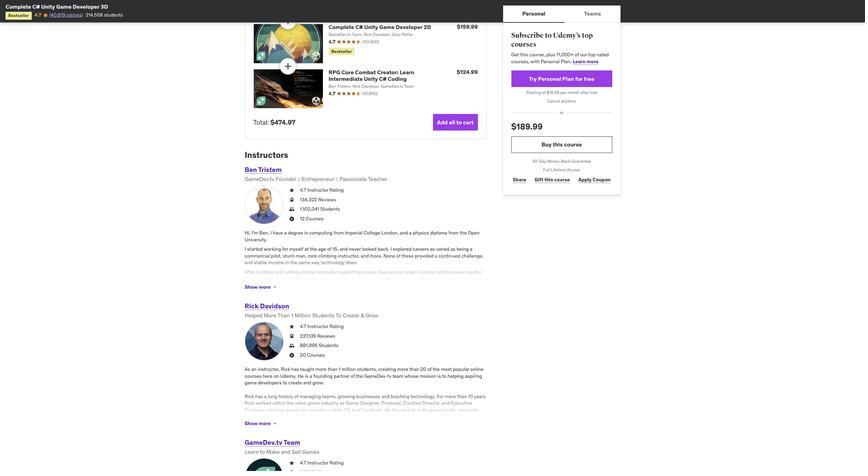 Task type: vqa. For each thing, say whether or not it's contained in the screenshot.
course,
yes



Task type: locate. For each thing, give the bounding box(es) containing it.
developer for 3d
[[73, 3, 100, 10]]

rating down the 'passionate' at top
[[330, 187, 344, 193]]

0 vertical spatial unity
[[41, 3, 55, 10]]

a down the varied
[[435, 253, 438, 259]]

this inside get this course, plus 11,000+ of our top-rated courses, with personal plan.
[[521, 52, 529, 58]]

to inside button
[[457, 119, 462, 126]]

gamedev-
[[365, 373, 388, 379]]

1 horizontal spatial teaching
[[391, 394, 410, 400]]

4.7 instructor rating up 134,322 reviews
[[300, 187, 344, 193]]

/ right social at the left bottom of the page
[[417, 427, 420, 434]]

sell
[[292, 449, 301, 456]]

creating inside as an instructor, rick has taught more than 1 million students, creating more than 20 of the most popular online courses here on udemy. he is a founding partner of the gamedev-tv team whose mission is to helping aspiring game developers to create and grow.
[[379, 366, 396, 373]]

and down arts
[[355, 421, 363, 427]]

instructor,
[[338, 253, 360, 259], [258, 366, 280, 373]]

learn down our
[[573, 58, 586, 65]]

0 vertical spatial creating
[[379, 366, 396, 373]]

on inside as an instructor, rick has taught more than 1 million students, creating more than 20 of the most popular online courses here on udemy. he is a founding partner of the gamedev-tv team whose mission is to helping aspiring game developers to create and grow.
[[274, 373, 279, 379]]

c# for complete c# unity game developer 2d gamedev.tv team, rick davidson, gary pettie
[[356, 24, 363, 30]]

for down mortal
[[324, 427, 330, 434]]

as an instructor, rick has taught more than 1 million students, creating more than 20 of the most popular online courses here on udemy. he is a founding partner of the gamedev-tv team whose mission is to helping aspiring game developers to create and grow.
[[245, 366, 484, 386]]

man,
[[296, 253, 307, 259]]

1 vertical spatial 20
[[421, 366, 427, 373]]

top-
[[589, 52, 598, 58]]

&
[[361, 312, 364, 319]]

reviews up 881,895 students
[[318, 333, 335, 339]]

1 horizontal spatial all
[[449, 119, 456, 126]]

0 vertical spatial with
[[531, 58, 540, 65]]

1 horizontal spatial team
[[404, 84, 414, 89]]

rick davidson image
[[245, 322, 284, 361]]

1 vertical spatial unity
[[364, 24, 378, 30]]

founding
[[314, 373, 333, 379]]

this for course
[[545, 177, 554, 183]]

complete inside complete c# unity game developer 2d gamedev.tv team, rick davidson, gary pettie
[[329, 24, 355, 30]]

rating down to
[[330, 324, 344, 330]]

a right have
[[284, 230, 287, 236]]

xsmall image left time at the bottom left
[[272, 284, 278, 290]]

0 vertical spatial reviews
[[319, 197, 336, 203]]

personal inside get this course, plus 11,000+ of our top-rated courses, with personal plan.
[[541, 58, 560, 65]]

0 vertical spatial personal
[[523, 10, 546, 17]]

try
[[529, 75, 537, 82]]

davidson, inside the rpg core combat creator: learn intermediate unity c# coding ben tristem, rick davidson, gamedev.tv team
[[362, 84, 380, 89]]

1 horizontal spatial producer,
[[382, 400, 402, 407]]

gamedev.tv inside gamedev.tv team learn to make and sell games
[[245, 439, 283, 447]]

creating up the tv
[[379, 366, 396, 373]]

buy
[[542, 141, 552, 148]]

people
[[342, 283, 357, 289]]

for
[[437, 394, 444, 400]]

11,000+
[[557, 52, 574, 58]]

game
[[56, 3, 72, 10], [380, 24, 395, 30], [346, 400, 359, 407], [352, 427, 365, 434]]

arts
[[352, 414, 361, 420]]

for left free
[[576, 75, 583, 82]]

1 vertical spatial show more
[[245, 421, 271, 427]]

technology
[[321, 260, 345, 266]]

to left udemy's
[[545, 31, 552, 40]]

as down growing
[[340, 400, 345, 407]]

back
[[562, 159, 571, 164]]

i left started in the bottom left of the page
[[245, 246, 246, 252]]

0 vertical spatial complete
[[6, 3, 31, 10]]

1 horizontal spatial c#
[[356, 24, 363, 30]]

he
[[298, 373, 304, 379], [385, 407, 391, 413], [385, 414, 391, 420]]

0 vertical spatial show more
[[245, 284, 271, 290]]

2 vertical spatial rating
[[330, 460, 344, 466]]

unity for complete c# unity game developer 2d gamedev.tv team, rick davidson, gary pettie
[[364, 24, 378, 30]]

courses for rick davidson
[[307, 352, 325, 358]]

gamedev.tv down coding
[[381, 84, 404, 89]]

a down taught
[[310, 373, 312, 379]]

0 horizontal spatial my
[[271, 283, 277, 289]]

:: left the 'passionate' at top
[[336, 175, 338, 182]]

which down the captain
[[276, 427, 289, 434]]

1 vertical spatial show
[[245, 421, 258, 427]]

gift this course link
[[534, 173, 572, 187]]

0 horizontal spatial /
[[362, 414, 364, 420]]

students for davidson
[[319, 343, 339, 349]]

to down most
[[442, 373, 447, 379]]

2 vertical spatial he
[[385, 414, 391, 420]]

on inside rick has a long history of managing teams, growing businesses and teaching technology. for more than 10 years rick worked within the video game industry as game designer, producer, creative director, and executive producer, creating games for console, mobile, pc and facebook. he founded an indie game studio, inspirado games, which was acquired in 2012 by electronic arts / popcap. he has worked on cool ips such as mario, transformers, captain america and mortal kombat and created successful new ips from scratch (such as "gardenmind" which was nominated for canadian game of the year in the social / mobile category).
[[418, 414, 424, 420]]

$189.99
[[512, 121, 543, 132]]

2 instructor from the top
[[308, 324, 329, 330]]

1 is from the left
[[305, 373, 309, 379]]

computing
[[310, 230, 333, 236]]

1 show from the top
[[245, 284, 258, 290]]

2 horizontal spatial than
[[458, 394, 467, 400]]

0 horizontal spatial complete
[[6, 3, 31, 10]]

2 show more button from the top
[[245, 417, 278, 431]]

1 xsmall image from the top
[[289, 197, 295, 203]]

show for rick
[[245, 421, 258, 427]]

mortal
[[322, 421, 336, 427]]

selling
[[284, 269, 298, 275]]

1 horizontal spatial here
[[263, 373, 273, 379]]

4.7 up rpg
[[329, 39, 336, 45]]

1 vertical spatial complete
[[329, 24, 355, 30]]

all
[[449, 119, 456, 126], [259, 283, 264, 289]]

with down "course,"
[[531, 58, 540, 65]]

game inside 'hi, i'm ben. i have a degree in computing from imperial college london, and a physics diploma from the open university. i started working for myself at the age of 15, and never looked back. i explored careers as varied as being a commercial pilot, stunt-man, rock climbing instructor, and more. none of these provided a continued challenge, and stable income in the same way technology does. after building and selling a home computer support business, i became an angel investor and business mentor here in cambridge uk. i fell in love with teaching game development through one of my investments, and i now spend all of my time sharing my passion with people like you.'
[[350, 276, 363, 282]]

1 instructor from the top
[[308, 187, 329, 193]]

rating for tristem
[[330, 187, 344, 193]]

show more button up gamedev.tv team link
[[245, 417, 278, 431]]

2 show more from the top
[[245, 421, 271, 427]]

c# for complete c# unity game developer 3d
[[32, 3, 40, 10]]

than up the whose
[[410, 366, 420, 373]]

rpg
[[329, 69, 341, 76]]

show more
[[245, 284, 271, 290], [245, 421, 271, 427]]

2 vertical spatial with
[[332, 283, 341, 289]]

and inside gamedev.tv team learn to make and sell games
[[281, 449, 291, 456]]

is down taught
[[305, 373, 309, 379]]

reviews for davidson
[[318, 333, 335, 339]]

0 vertical spatial an
[[399, 269, 404, 275]]

0 vertical spatial learn
[[573, 58, 586, 65]]

1 vertical spatial which
[[276, 427, 289, 434]]

rick inside the 'rick davidson helped more than 1 million students to create & grow'
[[245, 302, 259, 310]]

game inside as an instructor, rick has taught more than 1 million students, creating more than 20 of the most popular online courses here on udemy. he is a founding partner of the gamedev-tv team whose mission is to helping aspiring game developers to create and grow.
[[245, 380, 257, 386]]

for up stunt-
[[282, 246, 288, 252]]

show more for rick
[[245, 421, 271, 427]]

2 4.7 instructor rating from the top
[[300, 324, 344, 330]]

1
[[291, 312, 294, 319], [339, 366, 341, 373]]

0 vertical spatial this
[[521, 52, 529, 58]]

personal down plus on the top
[[541, 58, 560, 65]]

in down successful at the left of page
[[391, 427, 394, 434]]

1 vertical spatial c#
[[356, 24, 363, 30]]

more
[[264, 312, 277, 319]]

0 vertical spatial 4.7 instructor rating
[[300, 187, 344, 193]]

facebook.
[[361, 407, 384, 413]]

developer
[[73, 3, 100, 10], [396, 24, 423, 30]]

has up successful at the left of page
[[392, 414, 400, 420]]

2 vertical spatial learn
[[245, 449, 259, 456]]

an inside rick has a long history of managing teams, growing businesses and teaching technology. for more than 10 years rick worked within the video game industry as game designer, producer, creative director, and executive producer, creating games for console, mobile, pc and facebook. he founded an indie game studio, inspirado games, which was acquired in 2012 by electronic arts / popcap. he has worked on cool ips such as mario, transformers, captain america and mortal kombat and created successful new ips from scratch (such as "gardenmind" which was nominated for canadian game of the year in the social / mobile category).
[[411, 407, 417, 413]]

this
[[521, 52, 529, 58], [553, 141, 563, 148], [545, 177, 554, 183]]

show down after
[[245, 284, 258, 290]]

on down indie
[[418, 414, 424, 420]]

through
[[393, 276, 410, 282]]

1 vertical spatial courses
[[245, 373, 262, 379]]

unity up (10,900)
[[364, 75, 378, 82]]

:: right founder
[[298, 175, 300, 182]]

angel
[[405, 269, 417, 275]]

acquired
[[286, 414, 305, 420]]

developer inside complete c# unity game developer 2d gamedev.tv team, rick davidson, gary pettie
[[396, 24, 423, 30]]

show more button for davidson
[[245, 417, 278, 431]]

0 vertical spatial show
[[245, 284, 258, 290]]

4 xsmall image from the top
[[289, 333, 295, 340]]

ben tristem link
[[245, 166, 282, 174]]

1 show more from the top
[[245, 284, 271, 290]]

my down investor
[[426, 276, 432, 282]]

1 horizontal spatial /
[[417, 427, 420, 434]]

teaching up founded
[[391, 394, 410, 400]]

1 rating from the top
[[330, 187, 344, 193]]

0 horizontal spatial is
[[305, 373, 309, 379]]

0 horizontal spatial developer
[[73, 3, 100, 10]]

gift this course
[[535, 177, 570, 183]]

businesses
[[357, 394, 381, 400]]

1 horizontal spatial has
[[292, 366, 299, 373]]

1 horizontal spatial with
[[332, 283, 341, 289]]

and inside as an instructor, rick has taught more than 1 million students, creating more than 20 of the most popular online courses here on udemy. he is a founding partner of the gamedev-tv team whose mission is to helping aspiring game developers to create and grow.
[[303, 380, 312, 386]]

unity inside complete c# unity game developer 2d gamedev.tv team, rick davidson, gary pettie
[[364, 24, 378, 30]]

canadian
[[331, 427, 351, 434]]

spend
[[245, 283, 258, 289]]

from right diploma
[[449, 230, 459, 236]]

1 4.7 instructor rating from the top
[[300, 187, 344, 193]]

producer, up games,
[[245, 407, 266, 413]]

sharing
[[289, 283, 305, 289]]

davidson, up (10,900)
[[362, 84, 380, 89]]

courses inside subscribe to udemy's top courses
[[512, 40, 537, 49]]

which up transformers, at the left
[[262, 414, 275, 420]]

courses
[[306, 216, 324, 222], [307, 352, 325, 358]]

0 horizontal spatial instructor,
[[258, 366, 280, 373]]

1 show more button from the top
[[245, 280, 278, 294]]

1 inside the 'rick davidson helped more than 1 million students to create & grow'
[[291, 312, 294, 319]]

0 horizontal spatial bestseller
[[8, 13, 29, 18]]

at inside 'hi, i'm ben. i have a degree in computing from imperial college london, and a physics diploma from the open university. i started working for myself at the age of 15, and never looked back. i explored careers as varied as being a commercial pilot, stunt-man, rock climbing instructor, and more. none of these provided a continued challenge, and stable income in the same way technology does. after building and selling a home computer support business, i became an angel investor and business mentor here in cambridge uk. i fell in love with teaching game development through one of my investments, and i now spend all of my time sharing my passion with people like you.'
[[305, 246, 309, 252]]

0 vertical spatial here
[[245, 276, 255, 282]]

1 horizontal spatial ben
[[329, 84, 336, 89]]

video
[[295, 400, 307, 407]]

and up "investments,"
[[437, 269, 445, 275]]

developer up pettie
[[396, 24, 423, 30]]

producer, up founded
[[382, 400, 402, 407]]

1 vertical spatial courses
[[307, 352, 325, 358]]

learn inside the rpg core combat creator: learn intermediate unity c# coding ben tristem, rick davidson, gamedev.tv team
[[400, 69, 415, 76]]

nominated
[[300, 427, 323, 434]]

the down stunt-
[[290, 260, 298, 266]]

1 horizontal spatial worked
[[401, 414, 417, 420]]

an right as
[[252, 366, 257, 373]]

0 vertical spatial developer
[[73, 3, 100, 10]]

1 vertical spatial ips
[[416, 421, 423, 427]]

from inside rick has a long history of managing teams, growing businesses and teaching technology. for more than 10 years rick worked within the video game industry as game designer, producer, creative director, and executive producer, creating games for console, mobile, pc and facebook. he founded an indie game studio, inspirado games, which was acquired in 2012 by electronic arts / popcap. he has worked on cool ips such as mario, transformers, captain america and mortal kombat and created successful new ips from scratch (such as "gardenmind" which was nominated for canadian game of the year in the social / mobile category).
[[424, 421, 434, 427]]

1 vertical spatial on
[[418, 414, 424, 420]]

ben left tristem,
[[329, 84, 336, 89]]

instructor for tristem
[[308, 187, 329, 193]]

1 horizontal spatial from
[[424, 421, 434, 427]]

show more down building
[[245, 284, 271, 290]]

c# inside the rpg core combat creator: learn intermediate unity c# coding ben tristem, rick davidson, gamedev.tv team
[[379, 75, 387, 82]]

12
[[300, 216, 305, 222]]

reviews
[[319, 197, 336, 203], [318, 333, 335, 339]]

0 vertical spatial on
[[274, 373, 279, 379]]

instructor, up does. at bottom left
[[338, 253, 360, 259]]

more.
[[370, 253, 383, 259]]

was up the captain
[[276, 414, 285, 420]]

this for course,
[[521, 52, 529, 58]]

0 vertical spatial 1
[[291, 312, 294, 319]]

7 xsmall image from the top
[[289, 470, 295, 471]]

0 vertical spatial 20
[[300, 352, 306, 358]]

with inside get this course, plus 11,000+ of our top-rated courses, with personal plan.
[[531, 58, 540, 65]]

on up developers
[[274, 373, 279, 379]]

scratch
[[435, 421, 451, 427]]

1 horizontal spatial is
[[438, 373, 441, 379]]

xsmall image for 4.7 instructor rating
[[289, 460, 295, 467]]

4.7 instructor rating for ben tristem
[[300, 187, 344, 193]]

2 vertical spatial 4.7 instructor rating
[[300, 460, 344, 466]]

1 horizontal spatial on
[[418, 414, 424, 420]]

2 xsmall image from the top
[[289, 206, 295, 213]]

an inside as an instructor, rick has taught more than 1 million students, creating more than 20 of the most popular online courses here on udemy. he is a founding partner of the gamedev-tv team whose mission is to helping aspiring game developers to create and grow.
[[252, 366, 257, 373]]

rick inside as an instructor, rick has taught more than 1 million students, creating more than 20 of the most popular online courses here on udemy. he is a founding partner of the gamedev-tv team whose mission is to helping aspiring game developers to create and grow.
[[281, 366, 291, 373]]

3 rating from the top
[[330, 460, 344, 466]]

1 vertical spatial here
[[263, 373, 273, 379]]

gamedev.tv inside ben tristem gamedev.tv founder :: entrepreneur :: passionate teacher
[[245, 175, 275, 182]]

xsmall image
[[289, 187, 295, 194], [272, 284, 278, 290], [289, 324, 295, 330], [289, 352, 295, 359], [272, 421, 278, 427]]

2 horizontal spatial c#
[[379, 75, 387, 82]]

has up udemy.
[[292, 366, 299, 373]]

on
[[274, 373, 279, 379], [418, 414, 424, 420]]

plus
[[547, 52, 556, 58]]

1 vertical spatial at
[[305, 246, 309, 252]]

than up the partner
[[328, 366, 338, 373]]

unity up '(40,819'
[[41, 3, 55, 10]]

show for ben
[[245, 284, 258, 290]]

course down lifetime
[[555, 177, 570, 183]]

at up man,
[[305, 246, 309, 252]]

1 vertical spatial 4.7 instructor rating
[[300, 324, 344, 330]]

0 vertical spatial courses
[[512, 40, 537, 49]]

0 horizontal spatial which
[[262, 414, 275, 420]]

as
[[245, 366, 250, 373]]

a inside rick has a long history of managing teams, growing businesses and teaching technology. for more than 10 years rick worked within the video game industry as game designer, producer, creative director, and executive producer, creating games for console, mobile, pc and facebook. he founded an indie game studio, inspirado games, which was acquired in 2012 by electronic arts / popcap. he has worked on cool ips such as mario, transformers, captain america and mortal kombat and created successful new ips from scratch (such as "gardenmind" which was nominated for canadian game of the year in the social / mobile category).
[[264, 394, 267, 400]]

team down coding
[[404, 84, 414, 89]]

instructor, up developers
[[258, 366, 280, 373]]

game down director,
[[430, 407, 442, 413]]

4.7 instructor rating down games
[[300, 460, 344, 466]]

and down mentor
[[462, 276, 470, 282]]

2 is from the left
[[438, 373, 441, 379]]

creating inside rick has a long history of managing teams, growing businesses and teaching technology. for more than 10 years rick worked within the video game industry as game designer, producer, creative director, and executive producer, creating games for console, mobile, pc and facebook. he founded an indie game studio, inspirado games, which was acquired in 2012 by electronic arts / popcap. he has worked on cool ips such as mario, transformers, captain america and mortal kombat and created successful new ips from scratch (such as "gardenmind" which was nominated for canadian game of the year in the social / mobile category).
[[267, 407, 285, 413]]

show down games,
[[245, 421, 258, 427]]

game up gary
[[380, 24, 395, 30]]

add all to cart
[[437, 119, 474, 126]]

2 vertical spatial has
[[392, 414, 400, 420]]

1 horizontal spatial bestseller
[[332, 49, 352, 54]]

popular
[[453, 366, 470, 373]]

instructor, inside 'hi, i'm ben. i have a degree in computing from imperial college london, and a physics diploma from the open university. i started working for myself at the age of 15, and never looked back. i explored careers as varied as being a commercial pilot, stunt-man, rock climbing instructor, and more. none of these provided a continued challenge, and stable income in the same way technology does. after building and selling a home computer support business, i became an angel investor and business mentor here in cambridge uk. i fell in love with teaching game development through one of my investments, and i now spend all of my time sharing my passion with people like you.'
[[338, 253, 360, 259]]

of down million
[[351, 373, 355, 379]]

xsmall image for 134,322 reviews
[[289, 197, 295, 203]]

0 vertical spatial davidson,
[[373, 32, 391, 37]]

0 vertical spatial courses
[[306, 216, 324, 222]]

top
[[582, 31, 593, 40]]

1 vertical spatial teaching
[[391, 394, 410, 400]]

learn left make
[[245, 449, 259, 456]]

money-
[[548, 159, 562, 164]]

course inside $189.99 buy this course
[[565, 141, 582, 148]]

partner
[[334, 373, 350, 379]]

instructor, inside as an instructor, rick has taught more than 1 million students, creating more than 20 of the most popular online courses here on udemy. he is a founding partner of the gamedev-tv team whose mission is to helping aspiring game developers to create and grow.
[[258, 366, 280, 373]]

he up successful at the left of page
[[385, 414, 391, 420]]

1 vertical spatial rating
[[330, 324, 344, 330]]

all inside button
[[449, 119, 456, 126]]

1 horizontal spatial ::
[[336, 175, 338, 182]]

1 vertical spatial worked
[[401, 414, 417, 420]]

show more button for tristem
[[245, 280, 278, 294]]

0 vertical spatial all
[[449, 119, 456, 126]]

0 horizontal spatial 1
[[291, 312, 294, 319]]

development
[[364, 276, 392, 282]]

show more for ben
[[245, 284, 271, 290]]

here inside as an instructor, rick has taught more than 1 million students, creating more than 20 of the most popular online courses here on udemy. he is a founding partner of the gamedev-tv team whose mission is to helping aspiring game developers to create and grow.
[[263, 373, 273, 379]]

total:
[[254, 118, 269, 126]]

tristem
[[258, 166, 282, 174]]

tab list
[[503, 6, 621, 23]]

varied
[[437, 246, 450, 252]]

5 xsmall image from the top
[[289, 343, 295, 349]]

2 vertical spatial unity
[[364, 75, 378, 82]]

all right spend
[[259, 283, 264, 289]]

support
[[339, 269, 355, 275]]

(such
[[452, 421, 464, 427]]

cambridge
[[261, 276, 285, 282]]

xsmall image for 12 courses
[[289, 216, 295, 222]]

indie
[[418, 407, 428, 413]]

students for tristem
[[321, 206, 340, 212]]

more down cambridge
[[259, 284, 271, 290]]

same
[[299, 260, 310, 266]]

courses inside as an instructor, rick has taught more than 1 million students, creating more than 20 of the most popular online courses here on udemy. he is a founding partner of the gamedev-tv team whose mission is to helping aspiring game developers to create and grow.
[[245, 373, 262, 379]]

1 up the partner
[[339, 366, 341, 373]]

2 vertical spatial instructor
[[308, 460, 329, 466]]

is down most
[[438, 373, 441, 379]]

none
[[384, 253, 395, 259]]

investor
[[418, 269, 436, 275]]

a left long on the left
[[264, 394, 267, 400]]

1 horizontal spatial 20
[[421, 366, 427, 373]]

c#
[[32, 3, 40, 10], [356, 24, 363, 30], [379, 75, 387, 82]]

such
[[443, 414, 453, 420]]

most
[[441, 366, 452, 373]]

0 horizontal spatial 20
[[300, 352, 306, 358]]

students inside the 'rick davidson helped more than 1 million students to create & grow'
[[312, 312, 335, 319]]

rick inside the rpg core combat creator: learn intermediate unity c# coding ben tristem, rick davidson, gamedev.tv team
[[353, 84, 361, 89]]

xsmall image
[[289, 197, 295, 203], [289, 206, 295, 213], [289, 216, 295, 222], [289, 333, 295, 340], [289, 343, 295, 349], [289, 460, 295, 467], [289, 470, 295, 471]]

investments,
[[433, 276, 461, 282]]

2 horizontal spatial with
[[531, 58, 540, 65]]

4.7 left '(40,819'
[[34, 12, 41, 18]]

c# inside complete c# unity game developer 2d gamedev.tv team, rick davidson, gary pettie
[[356, 24, 363, 30]]

rating down "canadian"
[[330, 460, 344, 466]]

at
[[543, 90, 546, 95], [305, 246, 309, 252]]

/
[[362, 414, 364, 420], [417, 427, 420, 434]]

complete for complete c# unity game developer 3d
[[6, 3, 31, 10]]

3 xsmall image from the top
[[289, 216, 295, 222]]

2 rating from the top
[[330, 324, 344, 330]]

for inside 'hi, i'm ben. i have a degree in computing from imperial college london, and a physics diploma from the open university. i started working for myself at the age of 15, and never looked back. i explored careers as varied as being a commercial pilot, stunt-man, rock climbing instructor, and more. none of these provided a continued challenge, and stable income in the same way technology does. after building and selling a home computer support business, i became an angel investor and business mentor here in cambridge uk. i fell in love with teaching game development through one of my investments, and i now spend all of my time sharing my passion with people like you.'
[[282, 246, 288, 252]]

1 vertical spatial ben
[[245, 166, 257, 174]]

game up like
[[350, 276, 363, 282]]

881,895
[[300, 343, 318, 349]]

0 vertical spatial team
[[404, 84, 414, 89]]

101830 reviews element
[[363, 39, 380, 45]]

0 horizontal spatial at
[[305, 246, 309, 252]]

1 vertical spatial producer,
[[245, 407, 266, 413]]

worked up new
[[401, 414, 417, 420]]

2 vertical spatial an
[[411, 407, 417, 413]]

more up team
[[398, 366, 409, 373]]

here up developers
[[263, 373, 273, 379]]

of
[[575, 52, 579, 58], [328, 246, 332, 252], [397, 253, 401, 259], [420, 276, 425, 282], [265, 283, 270, 289], [428, 366, 432, 373], [351, 373, 355, 379], [294, 394, 299, 400], [367, 427, 371, 434]]

has inside as an instructor, rick has taught more than 1 million students, creating more than 20 of the most popular online courses here on udemy. he is a founding partner of the gamedev-tv team whose mission is to helping aspiring game developers to create and grow.
[[292, 366, 299, 373]]

personal up $16.58
[[539, 75, 562, 82]]

0 horizontal spatial creating
[[267, 407, 285, 413]]

2 vertical spatial students
[[319, 343, 339, 349]]

4.7 instructor rating
[[300, 187, 344, 193], [300, 324, 344, 330], [300, 460, 344, 466]]

0 vertical spatial c#
[[32, 3, 40, 10]]

game
[[350, 276, 363, 282], [245, 380, 257, 386], [308, 400, 320, 407], [430, 407, 442, 413]]

personal button
[[503, 6, 565, 22]]

0 horizontal spatial an
[[252, 366, 257, 373]]

20 down 881,895
[[300, 352, 306, 358]]

courses down 1,102,041
[[306, 216, 324, 222]]

plan
[[563, 75, 575, 82]]

2 show from the top
[[245, 421, 258, 427]]

he up the create
[[298, 373, 304, 379]]

1 vertical spatial creating
[[267, 407, 285, 413]]

1 horizontal spatial 1
[[339, 366, 341, 373]]

helping
[[448, 373, 464, 379]]

0 vertical spatial instructor,
[[338, 253, 360, 259]]

students down 134,322 reviews
[[321, 206, 340, 212]]

courses,
[[512, 58, 530, 65]]

0 horizontal spatial teaching
[[330, 276, 349, 282]]

my down love on the left of the page
[[306, 283, 313, 289]]

this inside $189.99 buy this course
[[553, 141, 563, 148]]

complete for complete c# unity game developer 2d gamedev.tv team, rick davidson, gary pettie
[[329, 24, 355, 30]]

0 vertical spatial he
[[298, 373, 304, 379]]

worked
[[256, 400, 272, 407], [401, 414, 417, 420]]

1 horizontal spatial courses
[[512, 40, 537, 49]]

0 horizontal spatial ben
[[245, 166, 257, 174]]

1 vertical spatial was
[[290, 427, 298, 434]]

6 xsmall image from the top
[[289, 460, 295, 467]]

london,
[[382, 230, 399, 236]]

2 horizontal spatial an
[[411, 407, 417, 413]]



Task type: describe. For each thing, give the bounding box(es) containing it.
rick inside complete c# unity game developer 2d gamedev.tv team, rick davidson, gary pettie
[[364, 32, 372, 37]]

hi,
[[245, 230, 251, 236]]

one
[[411, 276, 419, 282]]

rick davidson helped more than 1 million students to create & grow
[[245, 302, 379, 319]]

in up spend
[[256, 276, 260, 282]]

social
[[404, 427, 416, 434]]

to inside gamedev.tv team learn to make and sell games
[[260, 449, 265, 456]]

3 4.7 instructor rating from the top
[[300, 460, 344, 466]]

stable
[[254, 260, 267, 266]]

personal inside button
[[523, 10, 546, 17]]

an inside 'hi, i'm ben. i have a degree in computing from imperial college london, and a physics diploma from the open university. i started working for myself at the age of 15, and never looked back. i explored careers as varied as being a commercial pilot, stunt-man, rock climbing instructor, and more. none of these provided a continued challenge, and stable income in the same way technology does. after building and selling a home computer support business, i became an angel investor and business mentor here in cambridge uk. i fell in love with teaching game development through one of my investments, and i now spend all of my time sharing my passion with people like you.'
[[399, 269, 404, 275]]

and down looked
[[361, 253, 369, 259]]

day
[[540, 159, 547, 164]]

4.7 up 134,322 at left
[[300, 187, 307, 193]]

1 vertical spatial /
[[417, 427, 420, 434]]

2 horizontal spatial my
[[426, 276, 432, 282]]

0 vertical spatial worked
[[256, 400, 272, 407]]

game down managing
[[308, 400, 320, 407]]

the left most
[[433, 366, 440, 373]]

all inside 'hi, i'm ben. i have a degree in computing from imperial college london, and a physics diploma from the open university. i started working for myself at the age of 15, and never looked back. i explored careers as varied as being a commercial pilot, stunt-man, rock climbing instructor, and more. none of these provided a continued challenge, and stable income in the same way technology does. after building and selling a home computer support business, i became an angel investor and business mentor here in cambridge uk. i fell in love with teaching game development through one of my investments, and i now spend all of my time sharing my passion with people like you.'
[[259, 283, 264, 289]]

more up founding
[[316, 366, 327, 373]]

of right one
[[420, 276, 425, 282]]

more up "gardenmind" at the left bottom of the page
[[259, 421, 271, 427]]

designer,
[[360, 400, 380, 407]]

college
[[364, 230, 380, 236]]

buy this course button
[[512, 136, 613, 153]]

starting at $16.58 per month after trial cancel anytime
[[527, 90, 598, 104]]

2 :: from the left
[[336, 175, 338, 182]]

unity inside the rpg core combat creator: learn intermediate unity c# coding ben tristem, rick davidson, gamedev.tv team
[[364, 75, 378, 82]]

team
[[393, 373, 404, 379]]

and down 2012
[[312, 421, 321, 427]]

12 courses
[[300, 216, 324, 222]]

i up development
[[378, 269, 379, 275]]

game up pc
[[346, 400, 359, 407]]

at inside starting at $16.58 per month after trial cancel anytime
[[543, 90, 546, 95]]

challenge,
[[462, 253, 484, 259]]

0 horizontal spatial was
[[276, 414, 285, 420]]

of up video
[[294, 394, 299, 400]]

(40,819
[[49, 12, 65, 18]]

0 vertical spatial ips
[[435, 414, 442, 420]]

1,102,041 students
[[300, 206, 340, 212]]

the left open on the right
[[460, 230, 467, 236]]

subscribe to udemy's top courses
[[512, 31, 593, 49]]

xsmall image down founder
[[289, 187, 295, 194]]

free
[[584, 75, 595, 82]]

transformers,
[[245, 421, 274, 427]]

xsmall image up "gardenmind" at the left bottom of the page
[[272, 421, 278, 427]]

apply coupon button
[[577, 173, 613, 187]]

xsmall image for 1,102,041 students
[[289, 206, 295, 213]]

4.7 up 237,135 at left
[[300, 324, 307, 330]]

as down mario,
[[465, 421, 470, 427]]

xsmall image down than
[[289, 324, 295, 330]]

1 inside as an instructor, rick has taught more than 1 million students, creating more than 20 of the most popular online courses here on udemy. he is a founding partner of the gamedev-tv team whose mission is to helping aspiring game developers to create and grow.
[[339, 366, 341, 373]]

a up "fell"
[[300, 269, 302, 275]]

teacher
[[368, 175, 388, 182]]

in right "fell"
[[305, 276, 309, 282]]

i left "fell"
[[295, 276, 296, 282]]

and up after
[[245, 260, 253, 266]]

team inside gamedev.tv team learn to make and sell games
[[284, 439, 300, 447]]

passionate
[[340, 175, 367, 182]]

time
[[278, 283, 288, 289]]

of down the created
[[367, 427, 371, 434]]

instructor for davidson
[[308, 324, 329, 330]]

15,
[[333, 246, 339, 252]]

and right 15, at the bottom of page
[[340, 246, 348, 252]]

courses for ben tristem
[[306, 216, 324, 222]]

rick has a long history of managing teams, growing businesses and teaching technology. for more than 10 years rick worked within the video game industry as game designer, producer, creative director, and executive producer, creating games for console, mobile, pc and facebook. he founded an indie game studio, inspirado games, which was acquired in 2012 by electronic arts / popcap. he has worked on cool ips such as mario, transformers, captain america and mortal kombat and created successful new ips from scratch (such as "gardenmind" which was nominated for canadian game of the year in the social / mobile category).
[[245, 394, 486, 434]]

237,135
[[300, 333, 316, 339]]

4.7 down the sell
[[300, 460, 307, 466]]

in right degree
[[305, 230, 308, 236]]

0 horizontal spatial from
[[334, 230, 344, 236]]

careers
[[413, 246, 429, 252]]

$474.97
[[271, 118, 296, 126]]

of up mission
[[428, 366, 432, 373]]

and right the london, on the left of the page
[[400, 230, 408, 236]]

reviews for tristem
[[319, 197, 336, 203]]

these
[[402, 253, 414, 259]]

20 courses
[[300, 352, 325, 358]]

complete c# unity game developer 3d
[[6, 3, 108, 10]]

0 horizontal spatial producer,
[[245, 407, 266, 413]]

1 vertical spatial bestseller
[[332, 49, 352, 54]]

history
[[279, 394, 293, 400]]

of inside get this course, plus 11,000+ of our top-rated courses, with personal plan.
[[575, 52, 579, 58]]

way
[[312, 260, 320, 266]]

for down video
[[301, 407, 307, 413]]

3 instructor from the top
[[308, 460, 329, 466]]

here inside 'hi, i'm ben. i have a degree in computing from imperial college london, and a physics diploma from the open university. i started working for myself at the age of 15, and never looked back. i explored careers as varied as being a commercial pilot, stunt-man, rock climbing instructor, and more. none of these provided a continued challenge, and stable income in the same way technology does. after building and selling a home computer support business, i became an angel investor and business mentor here in cambridge uk. i fell in love with teaching game development through one of my investments, and i now spend all of my time sharing my passion with people like you.'
[[245, 276, 255, 282]]

cool
[[425, 414, 434, 420]]

teaching inside rick has a long history of managing teams, growing businesses and teaching technology. for more than 10 years rick worked within the video game industry as game designer, producer, creative director, and executive producer, creating games for console, mobile, pc and facebook. he founded an indie game studio, inspirado games, which was acquired in 2012 by electronic arts / popcap. he has worked on cool ips such as mario, transformers, captain america and mortal kombat and created successful new ips from scratch (such as "gardenmind" which was nominated for canadian game of the year in the social / mobile category).
[[391, 394, 410, 400]]

he inside as an instructor, rick has taught more than 1 million students, creating more than 20 of the most popular online courses here on udemy. he is a founding partner of the gamedev-tv team whose mission is to helping aspiring game developers to create and grow.
[[298, 373, 304, 379]]

134,322 reviews
[[300, 197, 336, 203]]

1 vertical spatial he
[[385, 407, 391, 413]]

xsmall image for 237,135 reviews
[[289, 333, 295, 340]]

apply coupon
[[579, 177, 611, 183]]

the down students,
[[356, 373, 363, 379]]

the down successful at the left of page
[[395, 427, 403, 434]]

try personal plan for free
[[529, 75, 595, 82]]

2 horizontal spatial from
[[449, 230, 459, 236]]

team inside the rpg core combat creator: learn intermediate unity c# coding ben tristem, rick davidson, gamedev.tv team
[[404, 84, 414, 89]]

teaching inside 'hi, i'm ben. i have a degree in computing from imperial college london, and a physics diploma from the open university. i started working for myself at the age of 15, and never looked back. i explored careers as varied as being a commercial pilot, stunt-man, rock climbing instructor, and more. none of these provided a continued challenge, and stable income in the same way technology does. after building and selling a home computer support business, i became an angel investor and business mentor here in cambridge uk. i fell in love with teaching game development through one of my investments, and i now spend all of my time sharing my passion with people like you.'
[[330, 276, 349, 282]]

of down cambridge
[[265, 283, 270, 289]]

after
[[581, 90, 590, 95]]

unity for complete c# unity game developer 3d
[[41, 3, 55, 10]]

developer for 2d
[[396, 24, 423, 30]]

than inside rick has a long history of managing teams, growing businesses and teaching technology. for more than 10 years rick worked within the video game industry as game designer, producer, creative director, and executive producer, creating games for console, mobile, pc and facebook. he founded an indie game studio, inspirado games, which was acquired in 2012 by electronic arts / popcap. he has worked on cool ips such as mario, transformers, captain america and mortal kombat and created successful new ips from scratch (such as "gardenmind" which was nominated for canadian game of the year in the social / mobile category).
[[458, 394, 467, 400]]

in left 2012
[[306, 414, 310, 420]]

director,
[[423, 400, 441, 407]]

i right ben.
[[271, 230, 272, 236]]

passion
[[314, 283, 331, 289]]

1 horizontal spatial my
[[306, 283, 313, 289]]

rated
[[598, 52, 609, 58]]

214,558 students
[[86, 12, 123, 18]]

trial
[[591, 90, 598, 95]]

as left the varied
[[430, 246, 435, 252]]

0 horizontal spatial has
[[256, 394, 263, 400]]

i up none
[[391, 246, 392, 252]]

4.7 instructor rating for rick davidson
[[300, 324, 344, 330]]

more inside rick has a long history of managing teams, growing businesses and teaching technology. for more than 10 years rick worked within the video game industry as game designer, producer, creative director, and executive producer, creating games for console, mobile, pc and facebook. he founded an indie game studio, inspirado games, which was acquired in 2012 by electronic arts / popcap. he has worked on cool ips such as mario, transformers, captain america and mortal kombat and created successful new ips from scratch (such as "gardenmind" which was nominated for canadian game of the year in the social / mobile category).
[[445, 394, 456, 400]]

to inside subscribe to udemy's top courses
[[545, 31, 552, 40]]

students,
[[357, 366, 377, 373]]

the up rock
[[310, 246, 317, 252]]

students
[[104, 12, 123, 18]]

university.
[[245, 237, 267, 243]]

gamedev.tv inside the rpg core combat creator: learn intermediate unity c# coding ben tristem, rick davidson, gamedev.tv team
[[381, 84, 404, 89]]

and up arts
[[352, 407, 360, 413]]

get
[[512, 52, 520, 58]]

intermediate
[[329, 75, 363, 82]]

"gardenmind"
[[245, 427, 275, 434]]

4.7 down "intermediate"
[[329, 90, 336, 97]]

rick davidson link
[[245, 302, 289, 310]]

income
[[269, 260, 284, 266]]

a inside as an instructor, rick has taught more than 1 million students, creating more than 20 of the most popular online courses here on udemy. he is a founding partner of the gamedev-tv team whose mission is to helping aspiring game developers to create and grow.
[[310, 373, 312, 379]]

working
[[264, 246, 281, 252]]

0 horizontal spatial than
[[328, 366, 338, 373]]

ben inside ben tristem gamedev.tv founder :: entrepreneur :: passionate teacher
[[245, 166, 257, 174]]

i'm
[[252, 230, 258, 236]]

davidson, inside complete c# unity game developer 2d gamedev.tv team, rick davidson, gary pettie
[[373, 32, 391, 37]]

grow
[[366, 312, 379, 319]]

game up (40,819 ratings)
[[56, 3, 72, 10]]

rating for davidson
[[330, 324, 344, 330]]

xsmall image for 881,895 students
[[289, 343, 295, 349]]

1 horizontal spatial than
[[410, 366, 420, 373]]

in down stunt-
[[286, 260, 289, 266]]

started
[[247, 246, 263, 252]]

you.
[[367, 283, 376, 289]]

add
[[437, 119, 448, 126]]

create
[[343, 312, 360, 319]]

teams
[[585, 10, 602, 17]]

learn more
[[573, 58, 599, 65]]

2 vertical spatial personal
[[539, 75, 562, 82]]

growing
[[338, 394, 355, 400]]

the down the created
[[372, 427, 379, 434]]

1 :: from the left
[[298, 175, 300, 182]]

0 horizontal spatial with
[[320, 276, 329, 282]]

tab list containing personal
[[503, 6, 621, 23]]

gift
[[535, 177, 544, 183]]

executive
[[451, 400, 472, 407]]

share button
[[512, 173, 528, 187]]

business
[[446, 269, 465, 275]]

or
[[560, 110, 564, 115]]

10900 reviews element
[[363, 91, 378, 97]]

xsmall image left 20 courses
[[289, 352, 295, 359]]

rpg core combat creator: learn intermediate unity c# coding link
[[329, 69, 415, 82]]

open
[[468, 230, 480, 236]]

learn inside gamedev.tv team learn to make and sell games
[[245, 449, 259, 456]]

of down explored on the bottom of the page
[[397, 253, 401, 259]]

ben tristem image
[[245, 186, 284, 224]]

udemy.
[[280, 373, 297, 379]]

0 vertical spatial /
[[362, 414, 364, 420]]

founded
[[392, 407, 410, 413]]

(40,819 ratings)
[[49, 12, 83, 18]]

1 vertical spatial course
[[555, 177, 570, 183]]

i left now
[[471, 276, 473, 282]]

and right "businesses" on the left bottom
[[382, 394, 390, 400]]

mission
[[420, 373, 437, 379]]

add all to cart button
[[433, 114, 478, 131]]

million
[[342, 366, 356, 373]]

as up continued
[[451, 246, 456, 252]]

to down udemy.
[[283, 380, 287, 386]]

continued
[[439, 253, 461, 259]]

never
[[349, 246, 361, 252]]

of left 15, at the bottom of page
[[328, 246, 332, 252]]

as up (such
[[454, 414, 459, 420]]

0 horizontal spatial ips
[[416, 421, 423, 427]]

studio,
[[443, 407, 458, 413]]

games
[[302, 449, 320, 456]]

gary
[[392, 32, 401, 37]]

teams button
[[565, 6, 621, 22]]

and up studio,
[[442, 400, 450, 407]]

game down arts
[[352, 427, 365, 434]]

mobile,
[[328, 407, 343, 413]]

imperial
[[345, 230, 363, 236]]

game inside complete c# unity game developer 2d gamedev.tv team, rick davidson, gary pettie
[[380, 24, 395, 30]]

a up challenge,
[[470, 246, 473, 252]]

2 horizontal spatial learn
[[573, 58, 586, 65]]

ben inside the rpg core combat creator: learn intermediate unity c# coding ben tristem, rick davidson, gamedev.tv team
[[329, 84, 336, 89]]

now
[[474, 276, 483, 282]]

20 inside as an instructor, rick has taught more than 1 million students, creating more than 20 of the most popular online courses here on udemy. he is a founding partner of the gamedev-tv team whose mission is to helping aspiring game developers to create and grow.
[[421, 366, 427, 373]]

electronic
[[329, 414, 351, 420]]

tristem,
[[337, 84, 352, 89]]

and up cambridge
[[275, 269, 283, 275]]

like
[[358, 283, 366, 289]]

diploma
[[430, 230, 448, 236]]

more down top-
[[587, 58, 599, 65]]

provided
[[415, 253, 434, 259]]

gamedev.tv inside complete c# unity game developer 2d gamedev.tv team, rick davidson, gary pettie
[[329, 32, 351, 37]]

category).
[[437, 427, 458, 434]]

a left physics
[[409, 230, 412, 236]]

davidson
[[260, 302, 289, 310]]

helped
[[245, 312, 263, 319]]

the up games
[[287, 400, 294, 407]]

learn more link
[[573, 58, 599, 65]]



